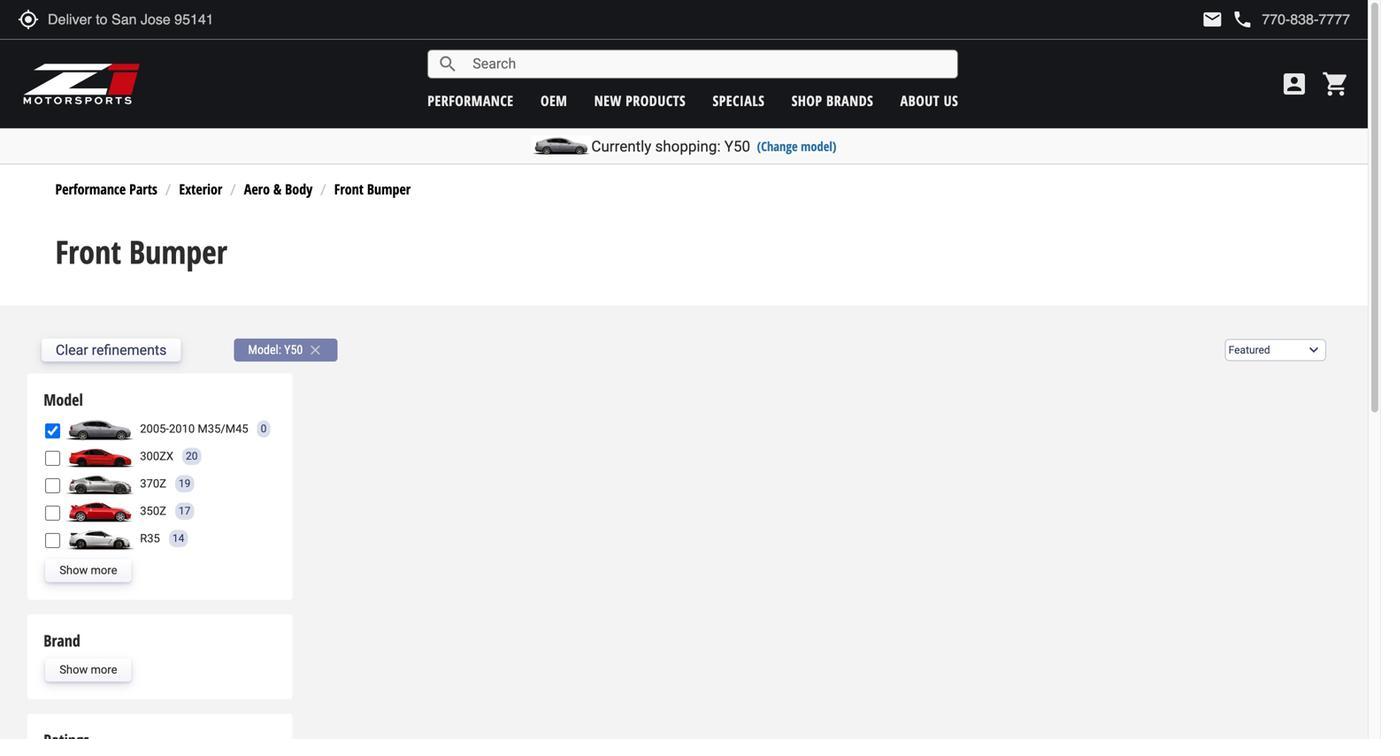 Task type: vqa. For each thing, say whether or not it's contained in the screenshot.
Z1 inside the We provide expert advice, affordable parts and service, and intelligent performance upgrades and installation.  Z1 Started and remains as a group of Z enthusiasts that wanted to do what they loved doing.  We take great pride in our work and appreciate our customers for giving us this opportunity.
no



Task type: locate. For each thing, give the bounding box(es) containing it.
clear
[[56, 342, 88, 359]]

phone link
[[1232, 9, 1351, 30]]

oem link
[[541, 91, 568, 110]]

0 vertical spatial y50
[[725, 138, 751, 155]]

1 show more from the top
[[59, 564, 117, 577]]

products
[[626, 91, 686, 110]]

about us link
[[901, 91, 959, 110]]

specials
[[713, 91, 765, 110]]

new
[[594, 91, 622, 110]]

account_box link
[[1276, 70, 1313, 98]]

clear refinements
[[56, 342, 167, 359]]

brands
[[827, 91, 874, 110]]

front bumper link
[[334, 180, 411, 199]]

2005-2010 m35/m45
[[140, 423, 248, 436]]

front right body
[[334, 180, 364, 199]]

search
[[437, 54, 459, 75]]

null image
[[65, 418, 136, 441]]

brand
[[44, 631, 80, 652]]

0 horizontal spatial front
[[55, 230, 121, 273]]

shop brands
[[792, 91, 874, 110]]

y50 left (change
[[725, 138, 751, 155]]

parts
[[129, 180, 157, 199]]

front bumper right body
[[334, 180, 411, 199]]

show more button
[[45, 560, 131, 583], [45, 659, 131, 682]]

1 horizontal spatial front
[[334, 180, 364, 199]]

None checkbox
[[45, 424, 60, 439], [45, 533, 60, 549], [45, 424, 60, 439], [45, 533, 60, 549]]

show down brand
[[59, 664, 88, 677]]

Search search field
[[459, 51, 958, 78]]

mail phone
[[1202, 9, 1254, 30]]

2 show from the top
[[59, 664, 88, 677]]

1 vertical spatial bumper
[[129, 230, 227, 273]]

1 horizontal spatial bumper
[[367, 180, 411, 199]]

close
[[307, 343, 323, 359]]

y50
[[725, 138, 751, 155], [284, 343, 303, 358]]

0 horizontal spatial y50
[[284, 343, 303, 358]]

0 vertical spatial more
[[91, 564, 117, 577]]

new products link
[[594, 91, 686, 110]]

0
[[261, 423, 267, 436]]

0 vertical spatial show more
[[59, 564, 117, 577]]

front down performance
[[55, 230, 121, 273]]

clear refinements button
[[41, 339, 181, 362]]

370z
[[140, 477, 166, 491]]

specials link
[[713, 91, 765, 110]]

phone
[[1232, 9, 1254, 30]]

front bumper
[[334, 180, 411, 199], [55, 230, 227, 273]]

show more down brand
[[59, 664, 117, 677]]

oem
[[541, 91, 568, 110]]

2005-
[[140, 423, 169, 436]]

refinements
[[92, 342, 167, 359]]

show more button down brand
[[45, 659, 131, 682]]

300zx
[[140, 450, 174, 463]]

more
[[91, 564, 117, 577], [91, 664, 117, 677]]

(change model) link
[[757, 138, 837, 155]]

1 show from the top
[[59, 564, 88, 577]]

performance link
[[428, 91, 514, 110]]

(change
[[757, 138, 798, 155]]

nissan r35 gtr gt-r awd twin turbo 2009 2010 2011 2012 2013 2014 2015 2016 2017 2018 2019 2020 vr38dett z1 motorsports image
[[65, 528, 136, 551]]

show more button down nissan r35 gtr gt-r awd twin turbo 2009 2010 2011 2012 2013 2014 2015 2016 2017 2018 2019 2020 vr38dett z1 motorsports image on the left of page
[[45, 560, 131, 583]]

1 vertical spatial show more
[[59, 664, 117, 677]]

2 show more button from the top
[[45, 659, 131, 682]]

shopping:
[[655, 138, 721, 155]]

mail link
[[1202, 9, 1223, 30]]

mail
[[1202, 9, 1223, 30]]

20
[[186, 451, 198, 463]]

show down nissan r35 gtr gt-r awd twin turbo 2009 2010 2011 2012 2013 2014 2015 2016 2017 2018 2019 2020 vr38dett z1 motorsports image on the left of page
[[59, 564, 88, 577]]

nissan 300zx z32 1990 1991 1992 1993 1994 1995 1996 vg30dett vg30de twin turbo non turbo z1 motorsports image
[[65, 445, 136, 468]]

1 vertical spatial more
[[91, 664, 117, 677]]

None checkbox
[[45, 451, 60, 466], [45, 479, 60, 494], [45, 506, 60, 521], [45, 451, 60, 466], [45, 479, 60, 494], [45, 506, 60, 521]]

m35/m45
[[198, 423, 248, 436]]

show
[[59, 564, 88, 577], [59, 664, 88, 677]]

model)
[[801, 138, 837, 155]]

1 vertical spatial y50
[[284, 343, 303, 358]]

aero & body link
[[244, 180, 313, 199]]

performance parts link
[[55, 180, 157, 199]]

1 vertical spatial show more button
[[45, 659, 131, 682]]

show more
[[59, 564, 117, 577], [59, 664, 117, 677]]

exterior
[[179, 180, 222, 199]]

0 vertical spatial front bumper
[[334, 180, 411, 199]]

bumper
[[367, 180, 411, 199], [129, 230, 227, 273]]

model:
[[248, 343, 281, 358]]

0 vertical spatial show
[[59, 564, 88, 577]]

y50 left close
[[284, 343, 303, 358]]

about us
[[901, 91, 959, 110]]

show more down nissan r35 gtr gt-r awd twin turbo 2009 2010 2011 2012 2013 2014 2015 2016 2017 2018 2019 2020 vr38dett z1 motorsports image on the left of page
[[59, 564, 117, 577]]

1 vertical spatial show
[[59, 664, 88, 677]]

front bumper down parts
[[55, 230, 227, 273]]

front
[[334, 180, 364, 199], [55, 230, 121, 273]]

performance parts
[[55, 180, 157, 199]]

1 vertical spatial front bumper
[[55, 230, 227, 273]]

nissan 350z z33 2003 2004 2005 2006 2007 2008 2009 vq35de 3.5l revup rev up vq35hr nismo z1 motorsports image
[[65, 500, 136, 523]]

0 vertical spatial show more button
[[45, 560, 131, 583]]



Task type: describe. For each thing, give the bounding box(es) containing it.
account_box
[[1281, 70, 1309, 98]]

model: y50 close
[[248, 343, 323, 359]]

new products
[[594, 91, 686, 110]]

&
[[273, 180, 282, 199]]

currently shopping: y50 (change model)
[[592, 138, 837, 155]]

aero & body
[[244, 180, 313, 199]]

17
[[179, 506, 191, 518]]

shopping_cart
[[1322, 70, 1351, 98]]

2 more from the top
[[91, 664, 117, 677]]

0 horizontal spatial bumper
[[129, 230, 227, 273]]

1 horizontal spatial y50
[[725, 138, 751, 155]]

1 vertical spatial front
[[55, 230, 121, 273]]

performance
[[55, 180, 126, 199]]

nissan 370z z34 2009 2010 2011 2012 2013 2014 2015 2016 2017 2018 2019 3.7l vq37vhr vhr nismo z1 motorsports image
[[65, 473, 136, 496]]

exterior link
[[179, 180, 222, 199]]

about
[[901, 91, 940, 110]]

14
[[172, 533, 184, 545]]

z1 motorsports logo image
[[22, 62, 141, 106]]

body
[[285, 180, 313, 199]]

0 vertical spatial front
[[334, 180, 364, 199]]

model
[[44, 389, 83, 411]]

2 show more from the top
[[59, 664, 117, 677]]

aero
[[244, 180, 270, 199]]

currently
[[592, 138, 652, 155]]

0 vertical spatial bumper
[[367, 180, 411, 199]]

y50 inside the model: y50 close
[[284, 343, 303, 358]]

1 more from the top
[[91, 564, 117, 577]]

shop
[[792, 91, 823, 110]]

1 show more button from the top
[[45, 560, 131, 583]]

show for first show more "button" from the bottom of the page
[[59, 664, 88, 677]]

r35
[[140, 532, 160, 546]]

performance
[[428, 91, 514, 110]]

350z
[[140, 505, 166, 518]]

0 horizontal spatial front bumper
[[55, 230, 227, 273]]

2010
[[169, 423, 195, 436]]

show for first show more "button" from the top of the page
[[59, 564, 88, 577]]

shopping_cart link
[[1318, 70, 1351, 98]]

1 horizontal spatial front bumper
[[334, 180, 411, 199]]

19
[[179, 478, 191, 490]]

us
[[944, 91, 959, 110]]

my_location
[[18, 9, 39, 30]]

shop brands link
[[792, 91, 874, 110]]



